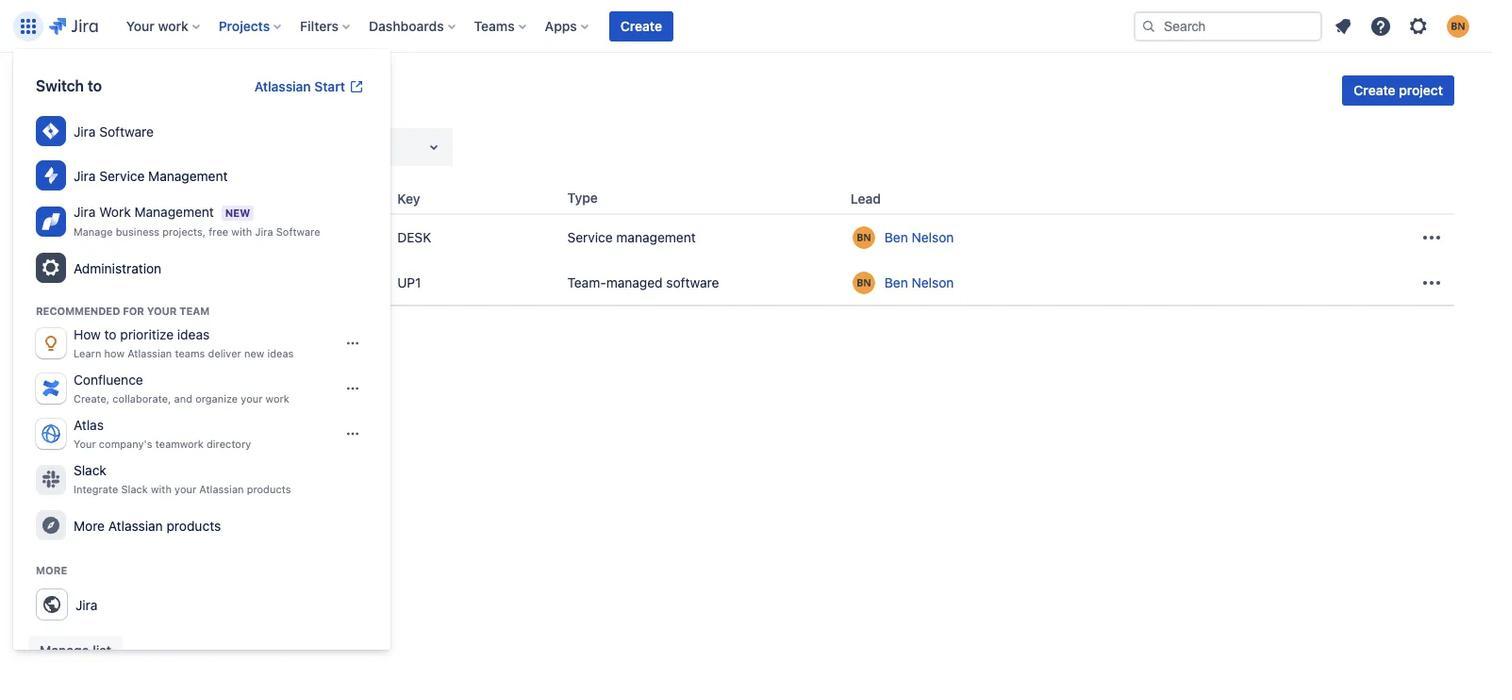 Task type: locate. For each thing, give the bounding box(es) containing it.
your up the "more atlassian products" "link"
[[175, 483, 196, 495]]

0 horizontal spatial to
[[88, 77, 102, 94]]

with up the more atlassian products
[[151, 483, 172, 495]]

projects
[[219, 17, 270, 33], [38, 77, 118, 104]]

name button
[[78, 187, 148, 209]]

Search field
[[1134, 11, 1322, 41]]

2 ben nelson from the top
[[885, 274, 954, 290]]

your inside popup button
[[126, 17, 155, 33]]

how to prioritize ideas options menu image
[[345, 336, 360, 351]]

0 vertical spatial create
[[621, 17, 662, 33]]

1 vertical spatial to
[[104, 326, 117, 343]]

your work button
[[121, 11, 207, 41]]

atlassian start
[[254, 78, 345, 94]]

deliver
[[208, 347, 241, 360]]

1 vertical spatial ideas
[[267, 347, 294, 360]]

your inside atlas your company's teamwork directory
[[74, 438, 96, 450]]

slack up integrate at the left of page
[[74, 462, 106, 478]]

software up jira service management
[[99, 123, 154, 139]]

ideas
[[177, 326, 210, 343], [267, 347, 294, 360]]

0 vertical spatial project
[[1399, 82, 1443, 98]]

products inside slack integrate slack with your atlassian products
[[247, 483, 291, 495]]

0 vertical spatial nelson
[[912, 229, 954, 245]]

teams
[[474, 17, 515, 33]]

work inside your work popup button
[[158, 17, 188, 33]]

0 vertical spatial management
[[148, 167, 228, 183]]

0 vertical spatial projects
[[219, 17, 270, 33]]

upcoming project 11/20/2023
[[116, 273, 296, 289]]

up1
[[397, 274, 421, 290]]

1 vertical spatial your
[[175, 483, 196, 495]]

1 vertical spatial ben nelson
[[885, 274, 954, 290]]

2 ben from the top
[[885, 274, 908, 290]]

name
[[86, 190, 122, 206]]

atlassian left start at the left top of page
[[254, 78, 311, 94]]

0 horizontal spatial projects
[[38, 77, 118, 104]]

create
[[621, 17, 662, 33], [1354, 82, 1396, 98]]

2 vertical spatial your
[[74, 438, 96, 450]]

how
[[104, 347, 125, 360]]

with
[[231, 225, 252, 238], [151, 483, 172, 495]]

upcoming
[[116, 273, 178, 289]]

teams button
[[468, 11, 534, 41]]

switch
[[36, 77, 84, 94]]

to
[[88, 77, 102, 94], [104, 326, 117, 343]]

0 horizontal spatial create
[[621, 17, 662, 33]]

more up manage list
[[36, 564, 67, 576]]

0 vertical spatial work
[[158, 17, 188, 33]]

1 vertical spatial with
[[151, 483, 172, 495]]

apps
[[545, 17, 577, 33]]

1 ben nelson link from the top
[[885, 228, 954, 247]]

1 vertical spatial ben
[[885, 274, 908, 290]]

service up name 'button'
[[99, 167, 145, 183]]

more atlassian products
[[74, 518, 221, 534]]

1 horizontal spatial projects
[[219, 17, 270, 33]]

jira
[[74, 123, 96, 139], [74, 167, 96, 183], [74, 204, 96, 220], [255, 225, 273, 238], [75, 597, 98, 613]]

for
[[123, 305, 144, 317]]

to inside how to prioritize ideas learn how atlassian teams deliver new ideas
[[104, 326, 117, 343]]

software
[[666, 274, 719, 290]]

team-
[[567, 274, 606, 290]]

0 vertical spatial ideas
[[177, 326, 210, 343]]

1 vertical spatial more
[[36, 564, 67, 576]]

more atlassian products link
[[28, 504, 375, 548]]

atlassian
[[254, 78, 311, 94], [127, 347, 172, 360], [199, 483, 244, 495], [108, 518, 163, 534]]

0 vertical spatial service
[[99, 167, 145, 183]]

0 vertical spatial ben nelson link
[[885, 228, 954, 247]]

desk
[[397, 229, 431, 245]]

0 horizontal spatial with
[[151, 483, 172, 495]]

settings image
[[40, 257, 62, 279]]

learn
[[74, 347, 101, 360]]

0 vertical spatial more
[[74, 518, 105, 534]]

key button
[[390, 187, 443, 209]]

more down integrate at the left of page
[[74, 518, 105, 534]]

nelson
[[912, 229, 954, 245], [912, 274, 954, 290]]

0 horizontal spatial project
[[203, 228, 246, 244]]

teamwork
[[155, 438, 204, 450]]

management
[[148, 167, 228, 183], [134, 204, 214, 220]]

1 vertical spatial ben nelson link
[[885, 273, 954, 292]]

1 vertical spatial your
[[147, 305, 177, 317]]

2 ben nelson link from the top
[[885, 273, 954, 292]]

work inside confluence create, collaborate, and organize your work
[[266, 393, 289, 405]]

0 vertical spatial with
[[231, 225, 252, 238]]

manage for manage list
[[40, 642, 89, 659]]

1 vertical spatial slack
[[121, 483, 148, 495]]

0 vertical spatial software
[[99, 123, 154, 139]]

1 horizontal spatial to
[[104, 326, 117, 343]]

management up "projects,"
[[134, 204, 214, 220]]

work
[[99, 204, 131, 220]]

products
[[247, 483, 291, 495], [166, 518, 221, 534]]

0 horizontal spatial work
[[158, 17, 188, 33]]

ben nelson
[[885, 229, 954, 245], [885, 274, 954, 290]]

1 horizontal spatial your
[[241, 393, 263, 405]]

1 vertical spatial manage
[[40, 642, 89, 659]]

atlassian inside how to prioritize ideas learn how atlassian teams deliver new ideas
[[127, 347, 172, 360]]

recommended for your team
[[36, 305, 210, 317]]

atlas options menu image
[[345, 426, 360, 442]]

more inside "link"
[[74, 518, 105, 534]]

products inside "link"
[[166, 518, 221, 534]]

ben nelson for team-managed software
[[885, 274, 954, 290]]

1 vertical spatial create
[[1354, 82, 1396, 98]]

ben nelson link for service management
[[885, 228, 954, 247]]

1 nelson from the top
[[912, 229, 954, 245]]

1 horizontal spatial products
[[247, 483, 291, 495]]

1 vertical spatial management
[[134, 204, 214, 220]]

manage down work in the top of the page
[[74, 225, 113, 238]]

atlassian inside "atlassian start" link
[[254, 78, 311, 94]]

team
[[179, 305, 210, 317]]

projects button
[[213, 11, 289, 41]]

1 vertical spatial projects
[[38, 77, 118, 104]]

1 vertical spatial project
[[203, 228, 246, 244]]

1 vertical spatial products
[[166, 518, 221, 534]]

0 horizontal spatial ideas
[[177, 326, 210, 343]]

project inside button
[[1399, 82, 1443, 98]]

0 vertical spatial ben
[[885, 229, 908, 245]]

1 vertical spatial work
[[266, 393, 289, 405]]

open image
[[423, 136, 445, 158]]

lead
[[851, 190, 881, 206]]

management down the 'jira software' link
[[148, 167, 228, 183]]

directory
[[207, 438, 251, 450]]

jira link
[[28, 582, 375, 628]]

1 vertical spatial nelson
[[912, 274, 954, 290]]

1 horizontal spatial with
[[231, 225, 252, 238]]

1 ben nelson from the top
[[885, 229, 954, 245]]

more image
[[1421, 226, 1443, 249]]

0 vertical spatial ben nelson
[[885, 229, 954, 245]]

service management
[[567, 229, 696, 245]]

manage business projects, free with jira software
[[74, 225, 320, 238]]

service
[[99, 167, 145, 183], [567, 229, 613, 245]]

free
[[209, 225, 228, 238]]

business
[[116, 225, 159, 238]]

manage left list
[[40, 642, 89, 659]]

0 horizontal spatial service
[[99, 167, 145, 183]]

create inside button
[[1354, 82, 1396, 98]]

create right apps popup button
[[621, 17, 662, 33]]

star demo service project image
[[47, 226, 69, 249]]

1 horizontal spatial more
[[74, 518, 105, 534]]

ideas up teams
[[177, 326, 210, 343]]

banner containing your work
[[0, 0, 1492, 53]]

ben
[[885, 229, 908, 245], [885, 274, 908, 290]]

service down "type"
[[567, 229, 613, 245]]

jira up name
[[74, 167, 96, 183]]

jira up manage list
[[75, 597, 98, 613]]

0 vertical spatial products
[[247, 483, 291, 495]]

project down settings image
[[1399, 82, 1443, 98]]

1 horizontal spatial work
[[266, 393, 289, 405]]

2 nelson from the top
[[912, 274, 954, 290]]

1 ben from the top
[[885, 229, 908, 245]]

ideas right the 'new'
[[267, 347, 294, 360]]

products down directory
[[247, 483, 291, 495]]

0 horizontal spatial your
[[175, 483, 196, 495]]

project down 'new'
[[203, 228, 246, 244]]

0 horizontal spatial more
[[36, 564, 67, 576]]

1 horizontal spatial service
[[567, 229, 613, 245]]

atlas your company's teamwork directory
[[74, 417, 251, 450]]

1 horizontal spatial project
[[1399, 82, 1443, 98]]

1 horizontal spatial create
[[1354, 82, 1396, 98]]

1 horizontal spatial slack
[[121, 483, 148, 495]]

your
[[241, 393, 263, 405], [175, 483, 196, 495]]

None text field
[[40, 134, 225, 160]]

atlassian down integrate at the left of page
[[108, 518, 163, 534]]

create inside 'button'
[[621, 17, 662, 33]]

demo service project
[[116, 228, 246, 244]]

to right switch
[[88, 77, 102, 94]]

appswitcher icon image
[[17, 15, 40, 37]]

work
[[158, 17, 188, 33], [266, 393, 289, 405]]

your profile and settings image
[[1447, 15, 1470, 37]]

0 vertical spatial your
[[241, 393, 263, 405]]

0 vertical spatial to
[[88, 77, 102, 94]]

slack integrate slack with your atlassian products
[[74, 462, 291, 495]]

1 vertical spatial software
[[276, 225, 320, 238]]

1 vertical spatial service
[[567, 229, 613, 245]]

confluence
[[74, 372, 143, 388]]

your right 'organize'
[[241, 393, 263, 405]]

your inside slack integrate slack with your atlassian products
[[175, 483, 196, 495]]

ben nelson link for team-managed software
[[885, 273, 954, 292]]

projects inside popup button
[[219, 17, 270, 33]]

jira image
[[49, 15, 98, 37], [49, 15, 98, 37]]

projects up jira software
[[38, 77, 118, 104]]

jira left work in the top of the page
[[74, 204, 96, 220]]

atlassian up the "more atlassian products" "link"
[[199, 483, 244, 495]]

dashboards button
[[363, 11, 463, 41]]

atlassian down prioritize
[[127, 347, 172, 360]]

create down help image
[[1354, 82, 1396, 98]]

your
[[126, 17, 155, 33], [147, 305, 177, 317], [74, 438, 96, 450]]

more
[[74, 518, 105, 534], [36, 564, 67, 576]]

management for jira service management
[[148, 167, 228, 183]]

projects left filters at the top of page
[[219, 17, 270, 33]]

software up 11/20/2023
[[276, 225, 320, 238]]

project
[[1399, 82, 1443, 98], [203, 228, 246, 244]]

management inside jira service management link
[[148, 167, 228, 183]]

with down 'new'
[[231, 225, 252, 238]]

0 vertical spatial manage
[[74, 225, 113, 238]]

jira down switch to
[[74, 123, 96, 139]]

0 vertical spatial your
[[126, 17, 155, 33]]

work right 'organize'
[[266, 393, 289, 405]]

prioritize
[[120, 326, 174, 343]]

atlas
[[74, 417, 104, 433]]

slack up the more atlassian products
[[121, 483, 148, 495]]

to up how
[[104, 326, 117, 343]]

0 horizontal spatial slack
[[74, 462, 106, 478]]

0 vertical spatial slack
[[74, 462, 106, 478]]

products down slack integrate slack with your atlassian products
[[166, 518, 221, 534]]

to for how
[[104, 326, 117, 343]]

banner
[[0, 0, 1492, 53]]

0 horizontal spatial products
[[166, 518, 221, 534]]

teams
[[175, 347, 205, 360]]

atlassian inside the "more atlassian products" "link"
[[108, 518, 163, 534]]

key
[[397, 190, 420, 206]]

work left "projects" popup button
[[158, 17, 188, 33]]

11/20/2023
[[228, 273, 296, 289]]

more image
[[1421, 271, 1443, 294]]

jira for jira software
[[74, 123, 96, 139]]

software
[[99, 123, 154, 139], [276, 225, 320, 238]]



Task type: describe. For each thing, give the bounding box(es) containing it.
how to prioritize ideas learn how atlassian teams deliver new ideas
[[74, 326, 294, 360]]

confluence create, collaborate, and organize your work
[[74, 372, 289, 405]]

0 horizontal spatial software
[[99, 123, 154, 139]]

create for create project
[[1354, 82, 1396, 98]]

your inside confluence create, collaborate, and organize your work
[[241, 393, 263, 405]]

jira service management link
[[28, 154, 375, 198]]

filters
[[300, 17, 339, 33]]

1
[[79, 336, 85, 352]]

dashboards
[[369, 17, 444, 33]]

switch to
[[36, 77, 102, 94]]

confluence options menu image
[[345, 381, 360, 396]]

project
[[182, 273, 225, 289]]

filters button
[[294, 11, 358, 41]]

jira right the free
[[255, 225, 273, 238]]

previous image
[[42, 333, 64, 356]]

ben for team-managed software
[[885, 274, 908, 290]]

team-managed software
[[567, 274, 719, 290]]

type
[[567, 190, 598, 206]]

management
[[616, 229, 696, 245]]

how
[[74, 326, 101, 343]]

primary element
[[11, 0, 1134, 52]]

create,
[[74, 393, 110, 405]]

atlassian start link
[[243, 72, 375, 102]]

jira service management
[[74, 167, 228, 183]]

management for jira work management
[[134, 204, 214, 220]]

upcoming project 11/20/2023 link
[[86, 271, 382, 294]]

your work
[[126, 17, 188, 33]]

jira for jira work management
[[74, 204, 96, 220]]

manage for manage business projects, free with jira software
[[74, 225, 113, 238]]

integrate
[[74, 483, 118, 495]]

start
[[314, 78, 345, 94]]

notifications image
[[1332, 15, 1355, 37]]

ben for service management
[[885, 229, 908, 245]]

jira software link
[[28, 109, 375, 154]]

create button
[[609, 11, 673, 41]]

new
[[244, 347, 264, 360]]

1 button
[[68, 329, 97, 359]]

to for switch
[[88, 77, 102, 94]]

service inside jira service management link
[[99, 167, 145, 183]]

nelson for team-managed software
[[912, 274, 954, 290]]

lead button
[[843, 187, 904, 209]]

list
[[93, 642, 111, 659]]

collaborate,
[[113, 393, 171, 405]]

1 horizontal spatial software
[[276, 225, 320, 238]]

ben nelson for service management
[[885, 229, 954, 245]]

jira work management
[[74, 204, 214, 220]]

create project
[[1354, 82, 1443, 98]]

with inside slack integrate slack with your atlassian products
[[151, 483, 172, 495]]

more for more atlassian products
[[74, 518, 105, 534]]

projects,
[[162, 225, 206, 238]]

service
[[155, 228, 199, 244]]

manage list link
[[28, 636, 123, 666]]

and
[[174, 393, 192, 405]]

project inside 'link'
[[203, 228, 246, 244]]

administration link
[[28, 246, 375, 291]]

1 horizontal spatial ideas
[[267, 347, 294, 360]]

administration
[[74, 260, 161, 276]]

demo
[[116, 228, 152, 244]]

organize
[[195, 393, 238, 405]]

create project button
[[1343, 75, 1455, 106]]

help image
[[1370, 15, 1392, 37]]

jira for jira service management
[[74, 167, 96, 183]]

next image
[[101, 333, 123, 356]]

demo service project link
[[86, 226, 382, 249]]

manage list
[[40, 642, 111, 659]]

settings image
[[1407, 15, 1430, 37]]

star upcoming project 11/20/2023 image
[[47, 271, 69, 294]]

apps button
[[539, 11, 596, 41]]

nelson for service management
[[912, 229, 954, 245]]

new
[[225, 207, 250, 219]]

company's
[[99, 438, 152, 450]]

recommended
[[36, 305, 120, 317]]

search image
[[1141, 18, 1156, 33]]

managed
[[606, 274, 663, 290]]

jira software
[[74, 123, 154, 139]]

more for more
[[36, 564, 67, 576]]

atlassian inside slack integrate slack with your atlassian products
[[199, 483, 244, 495]]

create for create
[[621, 17, 662, 33]]



Task type: vqa. For each thing, say whether or not it's contained in the screenshot.
leftmost hh:mm:ss "FIELD"
no



